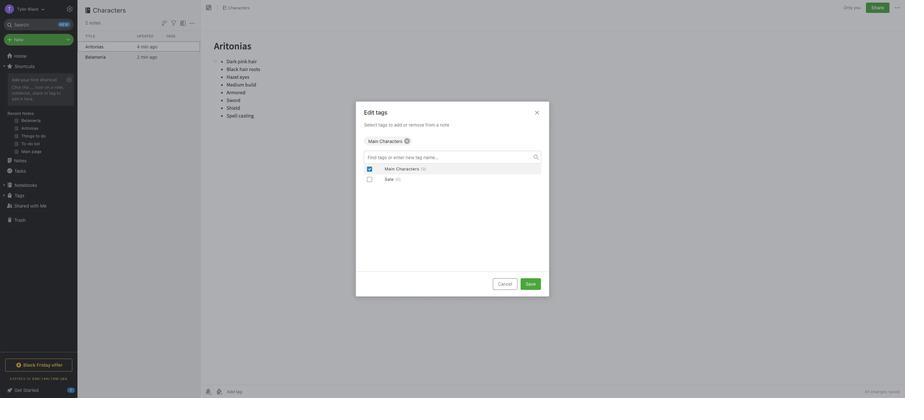 Task type: describe. For each thing, give the bounding box(es) containing it.
click the ...
[[12, 85, 34, 90]]

all
[[865, 389, 870, 394]]

with
[[30, 203, 39, 209]]

tags button
[[0, 190, 77, 201]]

saved
[[889, 389, 901, 394]]

updated
[[137, 34, 154, 38]]

characters down select tags to add or remove from a note
[[380, 138, 403, 144]]

tags inside button
[[15, 193, 24, 198]]

share button
[[867, 3, 890, 13]]

icon on a note, notebook, stack or tag to add it here.
[[12, 85, 64, 101]]

expand notebooks image
[[2, 183, 7, 188]]

here.
[[24, 96, 34, 101]]

notes
[[89, 20, 101, 26]]

shortcut
[[40, 77, 57, 82]]

main for main characters ( 0 )
[[385, 166, 395, 172]]

sale
[[385, 177, 394, 182]]

characters inside 'row'
[[396, 166, 420, 172]]

1 horizontal spatial add
[[394, 122, 402, 128]]

Search text field
[[8, 19, 69, 30]]

main characters ( 0 )
[[385, 166, 427, 172]]

Find tags or enter new tag name… text field
[[364, 153, 534, 162]]

1 horizontal spatial to
[[389, 122, 393, 128]]

ago for 4 min ago
[[150, 44, 158, 49]]

min for 4
[[141, 44, 149, 49]]

04d:14h:10m:37s
[[32, 377, 68, 381]]

Select1292 checkbox
[[367, 167, 372, 172]]

characters inside note list element
[[93, 6, 126, 14]]

new
[[14, 37, 24, 42]]

4
[[137, 44, 140, 49]]

shortcuts
[[15, 63, 35, 69]]

sale row
[[364, 174, 542, 185]]

select
[[364, 122, 378, 128]]

shared with me link
[[0, 201, 77, 211]]

row group inside select tags to add or remove from a note 'element'
[[364, 164, 542, 185]]

trash link
[[0, 215, 77, 225]]

share
[[872, 5, 885, 10]]

1 vertical spatial a
[[437, 122, 439, 128]]

select tags to add or remove from a note element
[[356, 134, 550, 272]]

tag
[[49, 90, 56, 96]]

on
[[45, 85, 50, 90]]

recent notes
[[7, 111, 34, 116]]

2 for 2 min ago
[[137, 54, 140, 60]]

save button
[[521, 278, 541, 290]]

tags inside row group
[[166, 34, 175, 38]]

notebook,
[[12, 90, 31, 96]]

only
[[844, 5, 853, 10]]

sale ( 0 )
[[385, 177, 401, 182]]

tasks button
[[0, 166, 77, 176]]

( inside main characters ( 0 )
[[421, 167, 423, 172]]

home link
[[0, 51, 78, 61]]

save
[[526, 281, 536, 287]]

changes
[[872, 389, 888, 394]]

black
[[23, 362, 36, 368]]

the
[[22, 85, 29, 90]]

offer
[[52, 362, 63, 368]]

stack
[[32, 90, 43, 96]]

4 min ago
[[137, 44, 158, 49]]

note list element
[[78, 0, 201, 398]]

home
[[14, 53, 27, 59]]

main characters button
[[364, 137, 412, 146]]

main characters row
[[364, 164, 542, 174]]

main for main characters
[[369, 138, 379, 144]]

row group containing aritonias
[[78, 41, 200, 62]]

notes link
[[0, 155, 77, 166]]

your
[[21, 77, 30, 82]]

icon
[[35, 85, 44, 90]]



Task type: locate. For each thing, give the bounding box(es) containing it.
group
[[0, 71, 77, 158]]

1 vertical spatial 0
[[397, 177, 400, 182]]

remove
[[409, 122, 425, 128]]

a right on
[[51, 85, 53, 90]]

only you
[[844, 5, 862, 10]]

0 horizontal spatial )
[[400, 177, 401, 182]]

row group down find tags or enter new tag name… text box
[[364, 164, 542, 185]]

1 vertical spatial min
[[141, 54, 148, 60]]

main inside 'row'
[[385, 166, 395, 172]]

1 vertical spatial )
[[400, 177, 401, 182]]

a inside icon on a note, notebook, stack or tag to add it here.
[[51, 85, 53, 90]]

tasks
[[14, 168, 26, 174]]

or down on
[[44, 90, 48, 96]]

shared with me
[[14, 203, 47, 209]]

ago for 2 min ago
[[150, 54, 157, 60]]

add your first shortcut
[[12, 77, 57, 82]]

add a reminder image
[[205, 388, 212, 396]]

1 vertical spatial tags
[[379, 122, 388, 128]]

notes
[[22, 111, 34, 116], [14, 158, 27, 163]]

in
[[27, 377, 31, 381]]

friday
[[37, 362, 51, 368]]

edit
[[364, 109, 375, 116]]

edit tags
[[364, 109, 388, 116]]

main inside 'button'
[[369, 138, 379, 144]]

select tags to add or remove from a note
[[364, 122, 450, 128]]

0 horizontal spatial (
[[396, 177, 397, 182]]

)
[[425, 167, 427, 172], [400, 177, 401, 182]]

tags right edit
[[376, 109, 388, 116]]

add left remove
[[394, 122, 402, 128]]

tree
[[0, 51, 78, 352]]

tags for select
[[379, 122, 388, 128]]

1 vertical spatial (
[[396, 177, 397, 182]]

1 vertical spatial ago
[[150, 54, 157, 60]]

note window element
[[201, 0, 906, 398]]

add left "it"
[[12, 96, 19, 101]]

shortcuts button
[[0, 61, 77, 71]]

0 vertical spatial notes
[[22, 111, 34, 116]]

0 horizontal spatial 2
[[85, 20, 88, 26]]

0 vertical spatial add
[[12, 96, 19, 101]]

note
[[440, 122, 450, 128]]

0 horizontal spatial add
[[12, 96, 19, 101]]

black friday offer button
[[5, 359, 72, 372]]

row group containing title
[[78, 31, 200, 41]]

shared
[[14, 203, 29, 209]]

0 right sale
[[397, 177, 400, 182]]

0
[[423, 167, 425, 172], [397, 177, 400, 182]]

0 horizontal spatial or
[[44, 90, 48, 96]]

main characters
[[369, 138, 403, 144]]

) down find tags or enter new tag name… text box
[[425, 167, 427, 172]]

) inside main characters ( 0 )
[[425, 167, 427, 172]]

row group containing main characters
[[364, 164, 542, 185]]

0 vertical spatial main
[[369, 138, 379, 144]]

( inside sale ( 0 )
[[396, 177, 397, 182]]

main
[[369, 138, 379, 144], [385, 166, 395, 172]]

1 min from the top
[[141, 44, 149, 49]]

add tag image
[[215, 388, 223, 396]]

1 vertical spatial tags
[[15, 193, 24, 198]]

recent
[[7, 111, 21, 116]]

) right sale
[[400, 177, 401, 182]]

0 vertical spatial min
[[141, 44, 149, 49]]

0 horizontal spatial main
[[369, 138, 379, 144]]

notebooks link
[[0, 180, 77, 190]]

settings image
[[66, 5, 74, 13]]

min right 4
[[141, 44, 149, 49]]

to down note,
[[57, 90, 61, 96]]

0 vertical spatial 2
[[85, 20, 88, 26]]

close image
[[534, 109, 541, 117]]

0 horizontal spatial a
[[51, 85, 53, 90]]

a
[[51, 85, 53, 90], [437, 122, 439, 128]]

1 horizontal spatial )
[[425, 167, 427, 172]]

0 horizontal spatial to
[[57, 90, 61, 96]]

black friday offer
[[23, 362, 63, 368]]

expand tags image
[[2, 193, 7, 198]]

group containing add your first shortcut
[[0, 71, 77, 158]]

0 inside main characters ( 0 )
[[423, 167, 425, 172]]

2 left "notes"
[[85, 20, 88, 26]]

or
[[44, 90, 48, 96], [404, 122, 408, 128]]

0 vertical spatial a
[[51, 85, 53, 90]]

trash
[[14, 217, 26, 223]]

aritonias
[[85, 44, 104, 49]]

1 vertical spatial to
[[389, 122, 393, 128]]

) inside sale ( 0 )
[[400, 177, 401, 182]]

note,
[[54, 85, 64, 90]]

1 vertical spatial add
[[394, 122, 402, 128]]

click
[[12, 85, 21, 90]]

row group
[[78, 31, 200, 41], [78, 41, 200, 62], [364, 164, 542, 185]]

1 vertical spatial notes
[[14, 158, 27, 163]]

( down find tags or enter new tag name… text box
[[421, 167, 423, 172]]

2 down 4
[[137, 54, 140, 60]]

expand note image
[[205, 4, 213, 12]]

it
[[20, 96, 23, 101]]

1 ago from the top
[[150, 44, 158, 49]]

characters button
[[220, 3, 252, 12]]

from
[[426, 122, 435, 128]]

to inside icon on a note, notebook, stack or tag to add it here.
[[57, 90, 61, 96]]

or inside icon on a note, notebook, stack or tag to add it here.
[[44, 90, 48, 96]]

characters right expand note icon
[[228, 5, 250, 10]]

me
[[40, 203, 47, 209]]

0 vertical spatial to
[[57, 90, 61, 96]]

all changes saved
[[865, 389, 901, 394]]

row group down updated
[[78, 41, 200, 62]]

characters inside note window 'element'
[[228, 5, 250, 10]]

ago down 4 min ago
[[150, 54, 157, 60]]

tags
[[376, 109, 388, 116], [379, 122, 388, 128]]

ago
[[150, 44, 158, 49], [150, 54, 157, 60]]

2 inside row group
[[137, 54, 140, 60]]

expires in 04d:14h:10m:37s
[[10, 377, 68, 381]]

belameria
[[85, 54, 106, 60]]

tags up shared
[[15, 193, 24, 198]]

0 vertical spatial 0
[[423, 167, 425, 172]]

2
[[85, 20, 88, 26], [137, 54, 140, 60]]

2 min ago
[[137, 54, 157, 60]]

...
[[30, 85, 34, 90]]

1 vertical spatial main
[[385, 166, 395, 172]]

1 horizontal spatial or
[[404, 122, 408, 128]]

characters
[[228, 5, 250, 10], [93, 6, 126, 14], [380, 138, 403, 144], [396, 166, 420, 172]]

to up main characters 'button'
[[389, 122, 393, 128]]

min for 2
[[141, 54, 148, 60]]

tags right select
[[379, 122, 388, 128]]

min down 4 min ago
[[141, 54, 148, 60]]

main down select
[[369, 138, 379, 144]]

tree containing home
[[0, 51, 78, 352]]

add inside icon on a note, notebook, stack or tag to add it here.
[[12, 96, 19, 101]]

tags right updated
[[166, 34, 175, 38]]

1 horizontal spatial (
[[421, 167, 423, 172]]

2 min from the top
[[141, 54, 148, 60]]

0 vertical spatial tags
[[166, 34, 175, 38]]

1 vertical spatial 2
[[137, 54, 140, 60]]

0 vertical spatial tags
[[376, 109, 388, 116]]

main up sale
[[385, 166, 395, 172]]

2 notes
[[85, 20, 101, 26]]

or left remove
[[404, 122, 408, 128]]

characters up sale ( 0 )
[[396, 166, 420, 172]]

( right sale
[[396, 177, 397, 182]]

0 vertical spatial (
[[421, 167, 423, 172]]

1 horizontal spatial 0
[[423, 167, 425, 172]]

0 vertical spatial )
[[425, 167, 427, 172]]

cancel button
[[493, 278, 518, 290]]

a left note
[[437, 122, 439, 128]]

to
[[57, 90, 61, 96], [389, 122, 393, 128]]

(
[[421, 167, 423, 172], [396, 177, 397, 182]]

characters up "notes"
[[93, 6, 126, 14]]

notes right recent
[[22, 111, 34, 116]]

tags
[[166, 34, 175, 38], [15, 193, 24, 198]]

title
[[85, 34, 95, 38]]

new button
[[4, 34, 74, 46]]

add
[[12, 77, 20, 82]]

1 horizontal spatial main
[[385, 166, 395, 172]]

2 for 2 notes
[[85, 20, 88, 26]]

expires
[[10, 377, 26, 381]]

1 horizontal spatial a
[[437, 122, 439, 128]]

0 vertical spatial or
[[44, 90, 48, 96]]

0 down find tags or enter new tag name… text box
[[423, 167, 425, 172]]

0 horizontal spatial tags
[[15, 193, 24, 198]]

first
[[31, 77, 39, 82]]

Select1293 checkbox
[[367, 177, 372, 182]]

add
[[12, 96, 19, 101], [394, 122, 402, 128]]

1 horizontal spatial tags
[[166, 34, 175, 38]]

you
[[855, 5, 862, 10]]

0 inside sale ( 0 )
[[397, 177, 400, 182]]

0 vertical spatial ago
[[150, 44, 158, 49]]

1 horizontal spatial 2
[[137, 54, 140, 60]]

0 horizontal spatial 0
[[397, 177, 400, 182]]

min
[[141, 44, 149, 49], [141, 54, 148, 60]]

row group up 4
[[78, 31, 200, 41]]

cancel
[[498, 281, 513, 287]]

Note Editor text field
[[201, 31, 906, 385]]

notebooks
[[15, 182, 37, 188]]

tags for edit
[[376, 109, 388, 116]]

ago up 2 min ago
[[150, 44, 158, 49]]

notes up tasks
[[14, 158, 27, 163]]

notes inside group
[[22, 111, 34, 116]]

1 vertical spatial or
[[404, 122, 408, 128]]

2 ago from the top
[[150, 54, 157, 60]]

None search field
[[8, 19, 69, 30]]



Task type: vqa. For each thing, say whether or not it's contained in the screenshot.
( inside the Main Characters ( 0 )
yes



